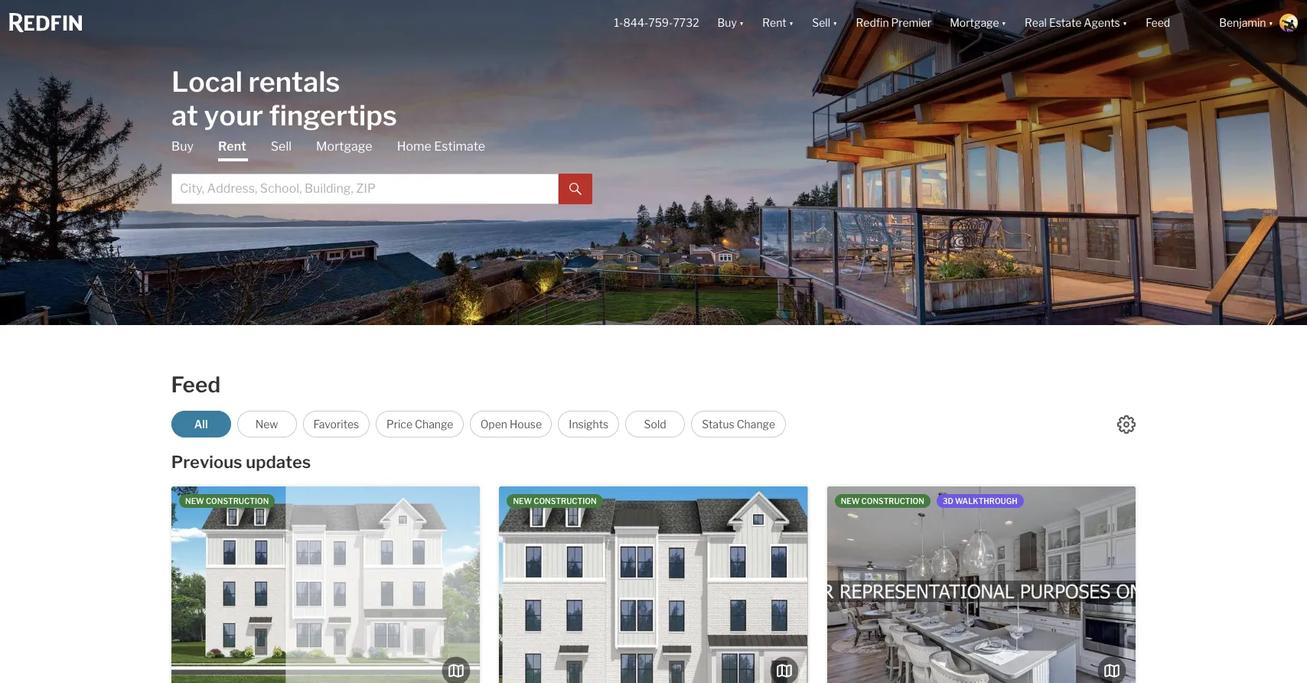 Task type: vqa. For each thing, say whether or not it's contained in the screenshot.
1552
no



Task type: locate. For each thing, give the bounding box(es) containing it.
rent ▾ button
[[763, 0, 794, 46]]

1 new construction from the left
[[185, 497, 269, 506]]

new construction for first photo of 526 n sharon amity rd #6, charlotte, nc 28211 from the left
[[513, 497, 597, 506]]

construction
[[206, 497, 269, 506], [534, 497, 597, 506], [862, 497, 925, 506]]

sell down local rentals at your fingertips
[[271, 139, 292, 154]]

estate
[[1050, 16, 1082, 29]]

fingertips
[[269, 98, 397, 132]]

mortgage
[[950, 16, 1000, 29], [316, 139, 373, 154]]

1 vertical spatial mortgage
[[316, 139, 373, 154]]

0 vertical spatial sell
[[813, 16, 831, 29]]

1 photo of 526 n sharon amity rd, charlotte, nc 28211 image from the left
[[0, 487, 172, 684]]

2 horizontal spatial construction
[[862, 497, 925, 506]]

price
[[387, 418, 413, 431]]

buy for buy
[[172, 139, 194, 154]]

0 vertical spatial buy
[[718, 16, 737, 29]]

photo of 526 n sharon amity rd #6, charlotte, nc 28211 image
[[191, 487, 500, 684], [500, 487, 808, 684], [808, 487, 1117, 684]]

buy ▾ button
[[709, 0, 754, 46]]

mortgage ▾
[[950, 16, 1007, 29]]

0 horizontal spatial change
[[415, 418, 454, 431]]

new for 3rd photo of 526 n sharon amity rd, charlotte, nc 28211 from the right
[[185, 497, 204, 506]]

open
[[481, 418, 508, 431]]

1 horizontal spatial feed
[[1146, 16, 1171, 29]]

1 vertical spatial sell
[[271, 139, 292, 154]]

1 photo of 6016 towering oaks dr, charlotte, nc 28205 image from the left
[[519, 487, 828, 684]]

1 horizontal spatial new construction
[[513, 497, 597, 506]]

mortgage ▾ button
[[941, 0, 1016, 46]]

▾ left sell ▾ on the top of the page
[[789, 16, 794, 29]]

buy down at
[[172, 139, 194, 154]]

2 new from the left
[[513, 497, 532, 506]]

2 ▾ from the left
[[789, 16, 794, 29]]

3d
[[943, 497, 954, 506]]

new
[[185, 497, 204, 506], [513, 497, 532, 506], [841, 497, 860, 506]]

sell
[[813, 16, 831, 29], [271, 139, 292, 154]]

new construction for 3rd the "photo of 6016 towering oaks dr, charlotte, nc 28205" from the right
[[841, 497, 925, 506]]

▾ right agents at right top
[[1123, 16, 1128, 29]]

1 horizontal spatial construction
[[534, 497, 597, 506]]

▾ left redfin
[[833, 16, 838, 29]]

5 ▾ from the left
[[1123, 16, 1128, 29]]

0 horizontal spatial buy
[[172, 139, 194, 154]]

sell ▾ button
[[813, 0, 838, 46]]

redfin premier
[[856, 16, 932, 29]]

change right status
[[737, 418, 776, 431]]

redfin
[[856, 16, 889, 29]]

home
[[397, 139, 432, 154]]

2 change from the left
[[737, 418, 776, 431]]

sell right rent ▾
[[813, 16, 831, 29]]

construction for 3rd photo of 526 n sharon amity rd, charlotte, nc 28211 from the right
[[206, 497, 269, 506]]

sell link
[[271, 138, 292, 155]]

estimate
[[434, 139, 485, 154]]

rent right buy ▾
[[763, 16, 787, 29]]

0 vertical spatial mortgage
[[950, 16, 1000, 29]]

sell inside tab list
[[271, 139, 292, 154]]

rent for rent
[[218, 139, 246, 154]]

0 horizontal spatial feed
[[171, 372, 221, 398]]

change inside radio
[[737, 418, 776, 431]]

844-
[[624, 16, 649, 29]]

1 horizontal spatial mortgage
[[950, 16, 1000, 29]]

0 horizontal spatial construction
[[206, 497, 269, 506]]

mortgage inside dropdown button
[[950, 16, 1000, 29]]

mortgage for mortgage ▾
[[950, 16, 1000, 29]]

3 new construction from the left
[[841, 497, 925, 506]]

3 photo of 526 n sharon amity rd, charlotte, nc 28211 image from the left
[[480, 487, 789, 684]]

rent inside dropdown button
[[763, 16, 787, 29]]

change right the price
[[415, 418, 454, 431]]

agents
[[1084, 16, 1121, 29]]

Sold radio
[[626, 411, 685, 438]]

2 photo of 6016 towering oaks dr, charlotte, nc 28205 image from the left
[[827, 487, 1136, 684]]

change
[[415, 418, 454, 431], [737, 418, 776, 431]]

7732
[[673, 16, 699, 29]]

3 ▾ from the left
[[833, 16, 838, 29]]

tab list
[[172, 138, 593, 204]]

1 vertical spatial buy
[[172, 139, 194, 154]]

change inside option
[[415, 418, 454, 431]]

1 horizontal spatial sell
[[813, 16, 831, 29]]

previous
[[171, 453, 242, 472]]

premier
[[892, 16, 932, 29]]

759-
[[649, 16, 673, 29]]

1 construction from the left
[[206, 497, 269, 506]]

feed right agents at right top
[[1146, 16, 1171, 29]]

status
[[702, 418, 735, 431]]

▾ for mortgage ▾
[[1002, 16, 1007, 29]]

real estate agents ▾ button
[[1016, 0, 1137, 46]]

0 vertical spatial rent
[[763, 16, 787, 29]]

2 photo of 526 n sharon amity rd #6, charlotte, nc 28211 image from the left
[[500, 487, 808, 684]]

0 horizontal spatial new construction
[[185, 497, 269, 506]]

▾
[[740, 16, 744, 29], [789, 16, 794, 29], [833, 16, 838, 29], [1002, 16, 1007, 29], [1123, 16, 1128, 29], [1269, 16, 1274, 29]]

1 vertical spatial feed
[[171, 372, 221, 398]]

buy inside dropdown button
[[718, 16, 737, 29]]

3 construction from the left
[[862, 497, 925, 506]]

6 ▾ from the left
[[1269, 16, 1274, 29]]

▾ left "user photo" on the right top
[[1269, 16, 1274, 29]]

sell inside dropdown button
[[813, 16, 831, 29]]

▾ for rent ▾
[[789, 16, 794, 29]]

favorites
[[314, 418, 359, 431]]

rent down your
[[218, 139, 246, 154]]

1 new from the left
[[185, 497, 204, 506]]

2 construction from the left
[[534, 497, 597, 506]]

Price Change radio
[[376, 411, 464, 438]]

rent inside tab list
[[218, 139, 246, 154]]

at
[[172, 98, 198, 132]]

new construction
[[185, 497, 269, 506], [513, 497, 597, 506], [841, 497, 925, 506]]

buy ▾
[[718, 16, 744, 29]]

1 horizontal spatial new
[[513, 497, 532, 506]]

construction for first photo of 526 n sharon amity rd #6, charlotte, nc 28211 from the left
[[534, 497, 597, 506]]

new
[[255, 418, 278, 431]]

rent
[[763, 16, 787, 29], [218, 139, 246, 154]]

0 horizontal spatial rent
[[218, 139, 246, 154]]

1 change from the left
[[415, 418, 454, 431]]

1 horizontal spatial rent
[[763, 16, 787, 29]]

0 horizontal spatial mortgage
[[316, 139, 373, 154]]

2 horizontal spatial new construction
[[841, 497, 925, 506]]

mortgage left real
[[950, 16, 1000, 29]]

2 new construction from the left
[[513, 497, 597, 506]]

buy
[[718, 16, 737, 29], [172, 139, 194, 154]]

▾ left real
[[1002, 16, 1007, 29]]

change for price change
[[415, 418, 454, 431]]

feed
[[1146, 16, 1171, 29], [171, 372, 221, 398]]

your
[[204, 98, 263, 132]]

mortgage down fingertips
[[316, 139, 373, 154]]

Favorites radio
[[303, 411, 370, 438]]

1 horizontal spatial buy
[[718, 16, 737, 29]]

feed up all
[[171, 372, 221, 398]]

2 photo of 526 n sharon amity rd, charlotte, nc 28211 image from the left
[[172, 487, 480, 684]]

New radio
[[237, 411, 297, 438]]

buy right 7732
[[718, 16, 737, 29]]

1-844-759-7732
[[615, 16, 699, 29]]

4 ▾ from the left
[[1002, 16, 1007, 29]]

All radio
[[171, 411, 231, 438]]

photo of 526 n sharon amity rd, charlotte, nc 28211 image
[[0, 487, 172, 684], [172, 487, 480, 684], [480, 487, 789, 684]]

1 horizontal spatial change
[[737, 418, 776, 431]]

buy inside tab list
[[172, 139, 194, 154]]

2 horizontal spatial new
[[841, 497, 860, 506]]

1 ▾ from the left
[[740, 16, 744, 29]]

1 vertical spatial rent
[[218, 139, 246, 154]]

▾ left rent ▾
[[740, 16, 744, 29]]

redfin premier button
[[847, 0, 941, 46]]

Status Change radio
[[692, 411, 787, 438]]

0 vertical spatial feed
[[1146, 16, 1171, 29]]

mortgage inside tab list
[[316, 139, 373, 154]]

1 photo of 526 n sharon amity rd #6, charlotte, nc 28211 image from the left
[[191, 487, 500, 684]]

0 horizontal spatial sell
[[271, 139, 292, 154]]

photo of 6016 towering oaks dr, charlotte, nc 28205 image
[[519, 487, 828, 684], [827, 487, 1136, 684], [1136, 487, 1308, 684]]

option group
[[171, 411, 787, 438]]

local
[[172, 65, 243, 98]]

new for first photo of 526 n sharon amity rd #6, charlotte, nc 28211 from the left
[[513, 497, 532, 506]]

1-844-759-7732 link
[[615, 16, 699, 29]]

0 horizontal spatial new
[[185, 497, 204, 506]]

real estate agents ▾
[[1025, 16, 1128, 29]]



Task type: describe. For each thing, give the bounding box(es) containing it.
local rentals at your fingertips
[[172, 65, 397, 132]]

feed button
[[1137, 0, 1211, 46]]

sold
[[644, 418, 667, 431]]

construction for 3rd the "photo of 6016 towering oaks dr, charlotte, nc 28205" from the right
[[862, 497, 925, 506]]

Open House radio
[[470, 411, 552, 438]]

sell for sell
[[271, 139, 292, 154]]

previous updates
[[171, 453, 311, 472]]

mortgage link
[[316, 138, 373, 155]]

new construction for 3rd photo of 526 n sharon amity rd, charlotte, nc 28211 from the right
[[185, 497, 269, 506]]

open house
[[481, 418, 542, 431]]

mortgage ▾ button
[[950, 0, 1007, 46]]

submit search image
[[570, 183, 582, 195]]

sell ▾
[[813, 16, 838, 29]]

user photo image
[[1280, 14, 1299, 32]]

buy link
[[172, 138, 194, 155]]

3 photo of 6016 towering oaks dr, charlotte, nc 28205 image from the left
[[1136, 487, 1308, 684]]

rent link
[[218, 138, 246, 161]]

City, Address, School, Building, ZIP search field
[[172, 173, 559, 204]]

house
[[510, 418, 542, 431]]

home estimate link
[[397, 138, 485, 155]]

rent ▾
[[763, 16, 794, 29]]

option group containing all
[[171, 411, 787, 438]]

buy for buy ▾
[[718, 16, 737, 29]]

3 photo of 526 n sharon amity rd #6, charlotte, nc 28211 image from the left
[[808, 487, 1117, 684]]

change for status change
[[737, 418, 776, 431]]

all
[[194, 418, 208, 431]]

rent ▾ button
[[754, 0, 803, 46]]

walkthrough
[[956, 497, 1018, 506]]

benjamin ▾
[[1220, 16, 1274, 29]]

3d walkthrough
[[943, 497, 1018, 506]]

tab list containing buy
[[172, 138, 593, 204]]

buy ▾ button
[[718, 0, 744, 46]]

mortgage for mortgage
[[316, 139, 373, 154]]

3 new from the left
[[841, 497, 860, 506]]

status change
[[702, 418, 776, 431]]

sell for sell ▾
[[813, 16, 831, 29]]

▾ for buy ▾
[[740, 16, 744, 29]]

sell ▾ button
[[803, 0, 847, 46]]

insights
[[569, 418, 609, 431]]

rent for rent ▾
[[763, 16, 787, 29]]

benjamin
[[1220, 16, 1267, 29]]

feed inside button
[[1146, 16, 1171, 29]]

Insights radio
[[559, 411, 620, 438]]

price change
[[387, 418, 454, 431]]

real
[[1025, 16, 1047, 29]]

real estate agents ▾ link
[[1025, 0, 1128, 46]]

rentals
[[248, 65, 340, 98]]

▾ for benjamin ▾
[[1269, 16, 1274, 29]]

1-
[[615, 16, 624, 29]]

home estimate
[[397, 139, 485, 154]]

updates
[[246, 453, 311, 472]]

▾ for sell ▾
[[833, 16, 838, 29]]



